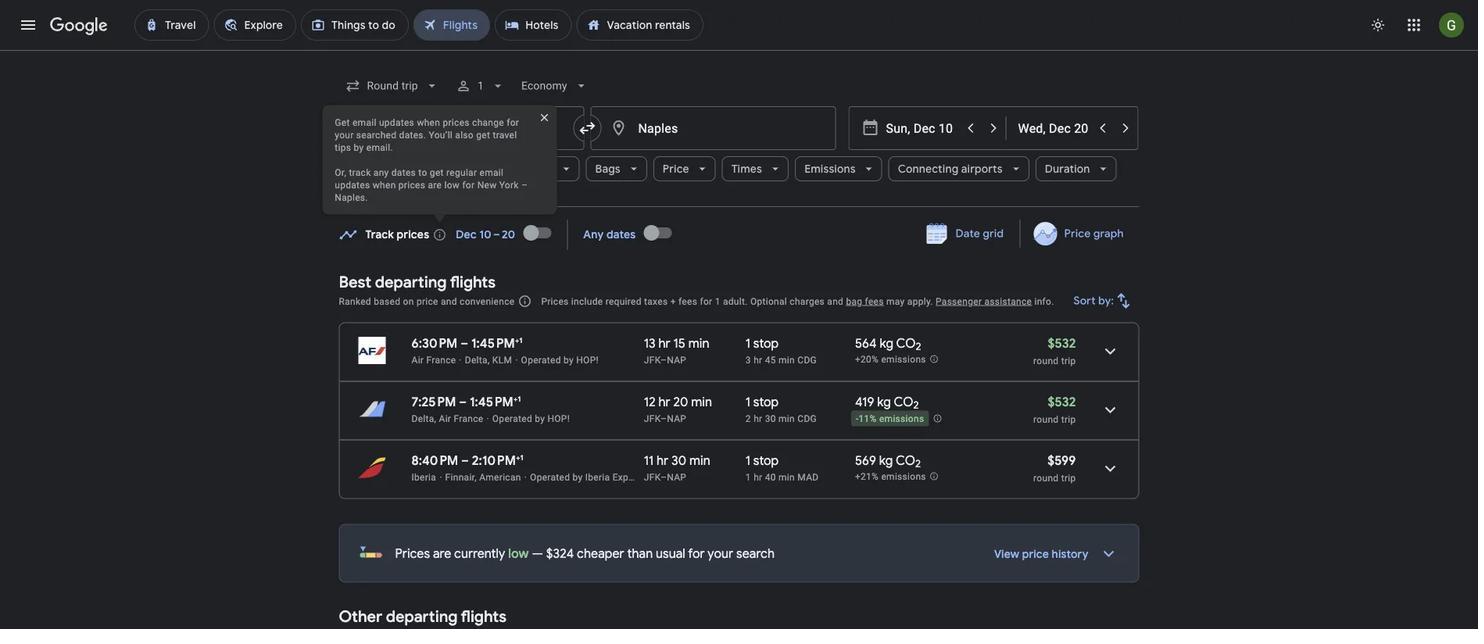 Task type: locate. For each thing, give the bounding box(es) containing it.
on
[[403, 296, 414, 307]]

0 horizontal spatial dates
[[392, 167, 416, 178]]

1:45 pm
[[471, 335, 515, 351], [470, 394, 513, 410]]

0 vertical spatial delta,
[[465, 355, 490, 365]]

0 vertical spatial $532 round trip
[[1034, 335, 1076, 366]]

0 vertical spatial round
[[1034, 355, 1059, 366]]

1 $532 from the top
[[1048, 335, 1076, 351]]

1 horizontal spatial prices
[[541, 296, 569, 307]]

1 vertical spatial prices
[[399, 179, 425, 190]]

assistance
[[985, 296, 1032, 307]]

prices right learn more about ranking image in the left top of the page
[[541, 296, 569, 307]]

– up the delta, klm
[[461, 335, 468, 351]]

1 horizontal spatial hop!
[[576, 355, 599, 365]]

close dialog image
[[526, 99, 563, 136]]

american
[[479, 472, 521, 483]]

get inside get email updates when prices change for your searched dates. you'll also get travel tips by email.
[[476, 129, 490, 140]]

599 US dollars text field
[[1048, 453, 1076, 469]]

updates inside get email updates when prices change for your searched dates. you'll also get travel tips by email.
[[379, 117, 414, 128]]

jfk for 11
[[644, 472, 661, 483]]

prices left 'learn more about tracked prices' icon
[[397, 228, 429, 242]]

you'll
[[429, 129, 453, 140]]

operated right the klm
[[521, 355, 561, 365]]

0 horizontal spatial 30
[[672, 453, 686, 469]]

0 vertical spatial stop
[[753, 335, 779, 351]]

6:30 pm
[[412, 335, 458, 351]]

min right 15
[[689, 335, 710, 351]]

low inside or, track any dates to get regular email updates when prices are low for new york – naples.
[[444, 179, 460, 190]]

0 vertical spatial email
[[352, 117, 377, 128]]

stop inside 1 stop 1 hr 40 min mad
[[753, 453, 779, 469]]

2 up +20% emissions
[[916, 340, 921, 354]]

2 for 419
[[913, 399, 919, 412]]

2 vertical spatial trip
[[1061, 473, 1076, 484]]

1 $532 round trip from the top
[[1034, 335, 1076, 366]]

Departure time: 6:30 PM. text field
[[412, 335, 458, 351]]

by:
[[1099, 294, 1114, 308]]

flight details. leaves john f. kennedy international airport at 8:40 pm on sunday, december 10 and arrives at naples international airport at 2:10 pm on monday, december 11. image
[[1092, 450, 1129, 487]]

2 vertical spatial jfk
[[644, 472, 661, 483]]

1:45 pm down the delta, klm
[[470, 394, 513, 410]]

0 vertical spatial jfk
[[644, 355, 661, 365]]

1 stop 1 hr 40 min mad
[[746, 453, 819, 483]]

0 vertical spatial kg
[[880, 335, 894, 351]]

+ inside '8:40 pm – 2:10 pm + 1'
[[516, 453, 520, 462]]

trip left the flight details. leaves john f. kennedy international airport at 6:30 pm on sunday, december 10 and arrives at naples international airport at 1:45 pm on monday, december 11. icon
[[1061, 355, 1076, 366]]

updates up dates.
[[379, 117, 414, 128]]

+21%
[[855, 472, 879, 482]]

fees
[[679, 296, 697, 307], [865, 296, 884, 307]]

2 stop from the top
[[753, 394, 779, 410]]

1 vertical spatial air
[[439, 413, 451, 424]]

are inside or, track any dates to get regular email updates when prices are low for new york – naples.
[[428, 179, 442, 190]]

10 – 20
[[479, 228, 515, 242]]

1 vertical spatial jfk
[[644, 413, 661, 424]]

delta, down leaves john f. kennedy international airport at 6:30 pm on sunday, december 10 and arrives at naples international airport at 1:45 pm on monday, december 11. element
[[465, 355, 490, 365]]

Departure time: 8:40 PM. text field
[[412, 453, 458, 469]]

hr right '11'
[[657, 453, 669, 469]]

2 1 stop flight. element from the top
[[746, 394, 779, 412]]

– down total duration 12 hr 20 min. element
[[661, 413, 667, 424]]

nap down 20 at the bottom of the page
[[667, 413, 687, 424]]

$532 for 419
[[1048, 394, 1076, 410]]

1 horizontal spatial updates
[[379, 117, 414, 128]]

air down the departure time: 7:25 pm. text box
[[439, 413, 451, 424]]

– down total duration 13 hr 15 min. element
[[661, 355, 667, 365]]

1 and from the left
[[441, 296, 457, 307]]

by
[[354, 142, 364, 153], [564, 355, 574, 365], [535, 413, 545, 424], [573, 472, 583, 483]]

jfk for 13
[[644, 355, 661, 365]]

532 us dollars text field left flight details. leaves john f. kennedy international airport at 7:25 pm on sunday, december 10 and arrives at naples international airport at 1:45 pm on monday, december 11. image
[[1048, 394, 1076, 410]]

2 nap from the top
[[667, 413, 687, 424]]

Departure text field
[[886, 107, 958, 149]]

7:25 pm
[[412, 394, 456, 410]]

round left the flight details. leaves john f. kennedy international airport at 6:30 pm on sunday, december 10 and arrives at naples international airport at 1:45 pm on monday, december 11. icon
[[1034, 355, 1059, 366]]

min right 40
[[779, 472, 795, 483]]

30 inside 11 hr 30 min jfk – nap
[[672, 453, 686, 469]]

1 vertical spatial kg
[[877, 394, 891, 410]]

+ inside 7:25 pm – 1:45 pm + 1
[[513, 394, 518, 404]]

1 vertical spatial emissions
[[879, 414, 924, 425]]

hr inside 12 hr 20 min jfk – nap
[[659, 394, 671, 410]]

1 vertical spatial 30
[[672, 453, 686, 469]]

also
[[455, 129, 474, 140]]

0 vertical spatial 1:45 pm
[[471, 335, 515, 351]]

and
[[441, 296, 457, 307], [827, 296, 844, 307]]

france down the departure time: 6:30 pm. text field
[[426, 355, 456, 365]]

0 vertical spatial flights
[[450, 272, 496, 292]]

1 vertical spatial price
[[1064, 227, 1091, 241]]

0 horizontal spatial prices
[[395, 546, 430, 562]]

jfk down 13
[[644, 355, 661, 365]]

1 vertical spatial your
[[708, 546, 733, 562]]

delta,
[[465, 355, 490, 365], [412, 413, 436, 424]]

 image
[[524, 472, 527, 483]]

1 vertical spatial prices
[[395, 546, 430, 562]]

low down regular
[[444, 179, 460, 190]]

for inside or, track any dates to get regular email updates when prices are low for new york – naples.
[[462, 179, 475, 190]]

nap down 15
[[667, 355, 687, 365]]

Arrival time: 2:10 PM on  Monday, December 11. text field
[[472, 453, 523, 469]]

1 vertical spatial 1 stop flight. element
[[746, 394, 779, 412]]

kg inside the 569 kg co 2
[[879, 453, 893, 469]]

kg up -11% emissions
[[877, 394, 891, 410]]

prices for prices are currently low — $324 cheaper than usual for your search
[[395, 546, 430, 562]]

2 vertical spatial emissions
[[881, 472, 926, 482]]

departing up on
[[375, 272, 447, 292]]

jfk inside 12 hr 20 min jfk – nap
[[644, 413, 661, 424]]

1 vertical spatial email
[[480, 167, 504, 178]]

nap for 30
[[667, 472, 687, 483]]

cdg right "45"
[[798, 355, 817, 365]]

1 horizontal spatial 30
[[765, 413, 776, 424]]

1 vertical spatial 1:45 pm
[[470, 394, 513, 410]]

co up -11% emissions
[[894, 394, 913, 410]]

price right the view
[[1022, 548, 1049, 562]]

nap inside 11 hr 30 min jfk – nap
[[667, 472, 687, 483]]

2 vertical spatial round
[[1034, 473, 1059, 484]]

kg inside 564 kg co 2
[[880, 335, 894, 351]]

0 vertical spatial cdg
[[798, 355, 817, 365]]

email up searched
[[352, 117, 377, 128]]

$532 round trip left the flight details. leaves john f. kennedy international airport at 6:30 pm on sunday, december 10 and arrives at naples international airport at 1:45 pm on monday, december 11. icon
[[1034, 335, 1076, 366]]

– right express
[[661, 472, 667, 483]]

hr right 13
[[659, 335, 670, 351]]

flights up convenience at the left top of page
[[450, 272, 496, 292]]

charges
[[790, 296, 825, 307]]

nap for 15
[[667, 355, 687, 365]]

trip inside $599 round trip
[[1061, 473, 1076, 484]]

Return text field
[[1018, 107, 1090, 149]]

are
[[428, 179, 442, 190], [433, 546, 451, 562]]

hr left 40
[[754, 472, 763, 483]]

nap
[[667, 355, 687, 365], [667, 413, 687, 424], [667, 472, 687, 483]]

price left graph at the top
[[1064, 227, 1091, 241]]

hr inside the 1 stop 3 hr 45 min cdg
[[754, 355, 763, 365]]

2 fees from the left
[[865, 296, 884, 307]]

sort
[[1074, 294, 1096, 308]]

$532 round trip for 419
[[1034, 394, 1076, 425]]

0 vertical spatial 30
[[765, 413, 776, 424]]

1 stop flight. element up "45"
[[746, 335, 779, 354]]

1 horizontal spatial price
[[1064, 227, 1091, 241]]

1 stop flight. element
[[746, 335, 779, 354], [746, 394, 779, 412], [746, 453, 779, 471]]

None text field
[[591, 106, 836, 150]]

when up you'll
[[417, 117, 440, 128]]

3 nap from the top
[[667, 472, 687, 483]]

1 vertical spatial are
[[433, 546, 451, 562]]

leaves john f. kennedy international airport at 6:30 pm on sunday, december 10 and arrives at naples international airport at 1:45 pm on monday, december 11. element
[[412, 335, 523, 351]]

stop up 40
[[753, 453, 779, 469]]

0 vertical spatial updates
[[379, 117, 414, 128]]

times button
[[722, 150, 789, 188]]

find the best price region
[[339, 214, 1139, 260]]

track prices
[[365, 228, 429, 242]]

convenience
[[460, 296, 515, 307]]

Departure time: 7:25 PM. text field
[[412, 394, 456, 410]]

price right on
[[417, 296, 438, 307]]

dates left to
[[392, 167, 416, 178]]

2 vertical spatial nap
[[667, 472, 687, 483]]

round for 564
[[1034, 355, 1059, 366]]

569 kg co 2
[[855, 453, 921, 471]]

0 horizontal spatial and
[[441, 296, 457, 307]]

0 horizontal spatial your
[[335, 129, 354, 140]]

2 532 us dollars text field from the top
[[1048, 394, 1076, 410]]

date grid button
[[915, 220, 1017, 248]]

prices down to
[[399, 179, 425, 190]]

learn more about tracked prices image
[[433, 228, 447, 242]]

1 jfk from the top
[[644, 355, 661, 365]]

for down regular
[[462, 179, 475, 190]]

min inside 13 hr 15 min jfk – nap
[[689, 335, 710, 351]]

0 vertical spatial nap
[[667, 355, 687, 365]]

1 stop flight. element for 13 hr 15 min
[[746, 335, 779, 354]]

departing right other
[[386, 607, 458, 627]]

total duration 12 hr 20 min. element
[[644, 394, 746, 412]]

delta, for delta, air france
[[412, 413, 436, 424]]

1 horizontal spatial delta,
[[465, 355, 490, 365]]

532 us dollars text field for 419
[[1048, 394, 1076, 410]]

prices inside or, track any dates to get regular email updates when prices are low for new york – naples.
[[399, 179, 425, 190]]

2 cdg from the top
[[798, 413, 817, 424]]

$324
[[546, 546, 574, 562]]

0 vertical spatial emissions
[[881, 354, 926, 365]]

0 horizontal spatial low
[[444, 179, 460, 190]]

3 round from the top
[[1034, 473, 1059, 484]]

operated by hop!
[[521, 355, 599, 365], [492, 413, 570, 424]]

0 vertical spatial $532
[[1048, 335, 1076, 351]]

1 inside 1 popup button
[[477, 79, 484, 92]]

price inside button
[[1064, 227, 1091, 241]]

price right bags popup button
[[663, 162, 689, 176]]

419 kg co 2
[[855, 394, 919, 412]]

2 iberia from the left
[[585, 472, 610, 483]]

operated by hop! down arrival time: 1:45 pm on  monday, december 11. text field
[[492, 413, 570, 424]]

emissions down 564 kg co 2
[[881, 354, 926, 365]]

2 down total duration 12 hr 20 min. element
[[746, 413, 751, 424]]

0 horizontal spatial get
[[430, 167, 444, 178]]

prices up other departing flights
[[395, 546, 430, 562]]

kg inside 419 kg co 2
[[877, 394, 891, 410]]

1 round from the top
[[1034, 355, 1059, 366]]

–
[[521, 179, 528, 190], [461, 335, 468, 351], [661, 355, 667, 365], [459, 394, 467, 410], [661, 413, 667, 424], [461, 453, 469, 469], [661, 472, 667, 483]]

3 stop from the top
[[753, 453, 779, 469]]

view price history image
[[1090, 535, 1128, 573]]

jfk down 12
[[644, 413, 661, 424]]

0 vertical spatial hop!
[[576, 355, 599, 365]]

low inside main content
[[508, 546, 529, 562]]

hr
[[659, 335, 670, 351], [754, 355, 763, 365], [659, 394, 671, 410], [754, 413, 763, 424], [657, 453, 669, 469], [754, 472, 763, 483]]

1 vertical spatial flights
[[461, 607, 507, 627]]

operated down arrival time: 1:45 pm on  monday, december 11. text field
[[492, 413, 532, 424]]

– up finnair,
[[461, 453, 469, 469]]

min right 20 at the bottom of the page
[[691, 394, 712, 410]]

emissions
[[881, 354, 926, 365], [879, 414, 924, 425], [881, 472, 926, 482]]

round for 419
[[1034, 414, 1059, 425]]

1 nap from the top
[[667, 355, 687, 365]]

2 round from the top
[[1034, 414, 1059, 425]]

airports
[[961, 162, 1003, 176]]

1 vertical spatial $532 round trip
[[1034, 394, 1076, 425]]

1 horizontal spatial dates
[[607, 228, 636, 242]]

0 horizontal spatial hop!
[[548, 413, 570, 424]]

email inside or, track any dates to get regular email updates when prices are low for new york – naples.
[[480, 167, 504, 178]]

min inside 11 hr 30 min jfk – nap
[[689, 453, 710, 469]]

email up new
[[480, 167, 504, 178]]

round for 569
[[1034, 473, 1059, 484]]

stop inside 1 stop 2 hr 30 min cdg
[[753, 394, 779, 410]]

2:10 pm
[[472, 453, 516, 469]]

$532 down sort
[[1048, 335, 1076, 351]]

1 vertical spatial low
[[508, 546, 529, 562]]

jfk inside 11 hr 30 min jfk – nap
[[644, 472, 661, 483]]

for inside get email updates when prices change for your searched dates. you'll also get travel tips by email.
[[507, 117, 519, 128]]

0 vertical spatial 1 stop flight. element
[[746, 335, 779, 354]]

hr inside 13 hr 15 min jfk – nap
[[659, 335, 670, 351]]

1 inside '8:40 pm – 2:10 pm + 1'
[[520, 453, 523, 462]]

min up 1 stop 1 hr 40 min mad
[[779, 413, 795, 424]]

cdg inside 1 stop 2 hr 30 min cdg
[[798, 413, 817, 424]]

30 right '11'
[[672, 453, 686, 469]]

flights for other departing flights
[[461, 607, 507, 627]]

2 vertical spatial kg
[[879, 453, 893, 469]]

0 vertical spatial 532 us dollars text field
[[1048, 335, 1076, 351]]

532 US dollars text field
[[1048, 335, 1076, 351], [1048, 394, 1076, 410]]

None search field
[[339, 67, 1139, 207]]

2 inside 419 kg co 2
[[913, 399, 919, 412]]

40
[[765, 472, 776, 483]]

hop! up the operated by iberia express at the left
[[548, 413, 570, 424]]

1 horizontal spatial your
[[708, 546, 733, 562]]

30 up 1 stop 1 hr 40 min mad
[[765, 413, 776, 424]]

3 jfk from the top
[[644, 472, 661, 483]]

2 $532 from the top
[[1048, 394, 1076, 410]]

1 1 stop flight. element from the top
[[746, 335, 779, 354]]

1 vertical spatial delta,
[[412, 413, 436, 424]]

1 stop flight. element for 12 hr 20 min
[[746, 394, 779, 412]]

hr inside 11 hr 30 min jfk – nap
[[657, 453, 669, 469]]

updates up the naples.
[[335, 179, 370, 190]]

min right "45"
[[779, 355, 795, 365]]

1 vertical spatial round
[[1034, 414, 1059, 425]]

1 horizontal spatial email
[[480, 167, 504, 178]]

prices are currently low — $324 cheaper than usual for your search
[[395, 546, 775, 562]]

round down the $599
[[1034, 473, 1059, 484]]

connecting
[[898, 162, 959, 176]]

when down any
[[373, 179, 396, 190]]

emissions down 419 kg co 2
[[879, 414, 924, 425]]

+ inside 6:30 pm – 1:45 pm + 1
[[515, 335, 519, 345]]

0 vertical spatial price
[[417, 296, 438, 307]]

1 vertical spatial trip
[[1061, 414, 1076, 425]]

get email updates when prices change for your searched dates. you'll also get travel tips by email.
[[335, 117, 519, 153]]

2 for 569
[[915, 457, 921, 471]]

dec 10 – 20
[[456, 228, 515, 242]]

+ for 12
[[513, 394, 518, 404]]

1 vertical spatial operated
[[492, 413, 532, 424]]

grid
[[983, 227, 1004, 241]]

regular
[[446, 167, 477, 178]]

0 horizontal spatial fees
[[679, 296, 697, 307]]

1 horizontal spatial iberia
[[585, 472, 610, 483]]

prices inside find the best price region
[[397, 228, 429, 242]]

0 horizontal spatial price
[[663, 162, 689, 176]]

min inside the 1 stop 3 hr 45 min cdg
[[779, 355, 795, 365]]

delta, down 7:25 pm
[[412, 413, 436, 424]]

2 jfk from the top
[[644, 413, 661, 424]]

nap inside 12 hr 20 min jfk – nap
[[667, 413, 687, 424]]

connecting airports button
[[889, 150, 1029, 188]]

hop! down include
[[576, 355, 599, 365]]

iberia left express
[[585, 472, 610, 483]]

view price history
[[994, 548, 1089, 562]]

0 vertical spatial are
[[428, 179, 442, 190]]

+ for 13
[[515, 335, 519, 345]]

get down change
[[476, 129, 490, 140]]

ranked
[[339, 296, 371, 307]]

2 inside the 569 kg co 2
[[915, 457, 921, 471]]

1 horizontal spatial price
[[1022, 548, 1049, 562]]

price inside popup button
[[663, 162, 689, 176]]

1 cdg from the top
[[798, 355, 817, 365]]

get right to
[[430, 167, 444, 178]]

1 vertical spatial when
[[373, 179, 396, 190]]

dates right any
[[607, 228, 636, 242]]

dates inside or, track any dates to get regular email updates when prices are low for new york – naples.
[[392, 167, 416, 178]]

564 kg co 2
[[855, 335, 921, 354]]

– right york
[[521, 179, 528, 190]]

price
[[663, 162, 689, 176], [1064, 227, 1091, 241]]

duration
[[1045, 162, 1090, 176]]

1 vertical spatial nap
[[667, 413, 687, 424]]

co inside the 569 kg co 2
[[896, 453, 915, 469]]

total duration 11 hr 30 min. element
[[644, 453, 746, 471]]

your inside main content
[[708, 546, 733, 562]]

hr right the 3 on the bottom
[[754, 355, 763, 365]]

and left bag
[[827, 296, 844, 307]]

express
[[613, 472, 647, 483]]

0 vertical spatial trip
[[1061, 355, 1076, 366]]

3 trip from the top
[[1061, 473, 1076, 484]]

fees right taxes
[[679, 296, 697, 307]]

0 vertical spatial low
[[444, 179, 460, 190]]

1 vertical spatial departing
[[386, 607, 458, 627]]

1 vertical spatial co
[[894, 394, 913, 410]]

all
[[369, 162, 382, 176]]

search
[[736, 546, 775, 562]]

trip up $599 text field
[[1061, 414, 1076, 425]]

and down best departing flights
[[441, 296, 457, 307]]

jfk
[[644, 355, 661, 365], [644, 413, 661, 424], [644, 472, 661, 483]]

fees right bag
[[865, 296, 884, 307]]

prices for prices include required taxes + fees for 1 adult. optional charges and bag fees may apply. passenger assistance
[[541, 296, 569, 307]]

0 vertical spatial air
[[412, 355, 424, 365]]

round inside $599 round trip
[[1034, 473, 1059, 484]]

1 vertical spatial get
[[430, 167, 444, 178]]

cdg inside the 1 stop 3 hr 45 min cdg
[[798, 355, 817, 365]]

emissions button
[[795, 150, 882, 188]]

by inside get email updates when prices change for your searched dates. you'll also get travel tips by email.
[[354, 142, 364, 153]]

co inside 419 kg co 2
[[894, 394, 913, 410]]

1 vertical spatial $532
[[1048, 394, 1076, 410]]

stop inside the 1 stop 3 hr 45 min cdg
[[753, 335, 779, 351]]

1 vertical spatial operated by hop!
[[492, 413, 570, 424]]

operated right american
[[530, 472, 570, 483]]

main content
[[339, 214, 1139, 629]]

trip down the $599
[[1061, 473, 1076, 484]]

Arrival time: 1:45 PM on  Monday, December 11. text field
[[471, 335, 523, 351]]

$532 left flight details. leaves john f. kennedy international airport at 7:25 pm on sunday, december 10 and arrives at naples international airport at 1:45 pm on monday, december 11. image
[[1048, 394, 1076, 410]]

departing for best
[[375, 272, 447, 292]]

0 horizontal spatial delta,
[[412, 413, 436, 424]]

round up the $599
[[1034, 414, 1059, 425]]

your inside get email updates when prices change for your searched dates. you'll also get travel tips by email.
[[335, 129, 354, 140]]

when
[[417, 117, 440, 128], [373, 179, 396, 190]]

13 hr 15 min jfk – nap
[[644, 335, 710, 365]]

air down the departure time: 6:30 pm. text field
[[412, 355, 424, 365]]

8:40 pm – 2:10 pm + 1
[[412, 453, 523, 469]]

1 vertical spatial cdg
[[798, 413, 817, 424]]

price button
[[653, 150, 716, 188]]

departing for other
[[386, 607, 458, 627]]

1 stop flight. element down "45"
[[746, 394, 779, 412]]

co inside 564 kg co 2
[[896, 335, 916, 351]]

0 vertical spatial price
[[663, 162, 689, 176]]

2 trip from the top
[[1061, 414, 1076, 425]]

2 $532 round trip from the top
[[1034, 394, 1076, 425]]

stop for 12 hr 20 min
[[753, 394, 779, 410]]

1 horizontal spatial when
[[417, 117, 440, 128]]

1 horizontal spatial and
[[827, 296, 844, 307]]

co up +20% emissions
[[896, 335, 916, 351]]

532 us dollars text field down sort
[[1048, 335, 1076, 351]]

1 horizontal spatial air
[[439, 413, 451, 424]]

1 stop flight. element up 40
[[746, 453, 779, 471]]

$532 round trip up the $599
[[1034, 394, 1076, 425]]

new
[[477, 179, 497, 190]]

2 vertical spatial stop
[[753, 453, 779, 469]]

prices
[[541, 296, 569, 307], [395, 546, 430, 562]]

1 532 us dollars text field from the top
[[1048, 335, 1076, 351]]

low left —
[[508, 546, 529, 562]]

your up tips
[[335, 129, 354, 140]]

jfk down '11'
[[644, 472, 661, 483]]

for up travel
[[507, 117, 519, 128]]

3 1 stop flight. element from the top
[[746, 453, 779, 471]]

45
[[765, 355, 776, 365]]

0 horizontal spatial price
[[417, 296, 438, 307]]

cheaper
[[577, 546, 624, 562]]

nap inside 13 hr 15 min jfk – nap
[[667, 355, 687, 365]]

hr right 12
[[659, 394, 671, 410]]

1 stop 2 hr 30 min cdg
[[746, 394, 817, 424]]

None field
[[339, 72, 446, 100], [515, 72, 595, 100], [339, 72, 446, 100], [515, 72, 595, 100]]

hr up 1 stop 1 hr 40 min mad
[[754, 413, 763, 424]]

1 trip from the top
[[1061, 355, 1076, 366]]

0 vertical spatial get
[[476, 129, 490, 140]]

stops
[[443, 162, 472, 176]]

flights down "currently"
[[461, 607, 507, 627]]

+20% emissions
[[855, 354, 926, 365]]

jfk inside 13 hr 15 min jfk – nap
[[644, 355, 661, 365]]

trip for 564
[[1061, 355, 1076, 366]]

– up delta, air france
[[459, 394, 467, 410]]

$532 round trip
[[1034, 335, 1076, 366], [1034, 394, 1076, 425]]

cdg left -
[[798, 413, 817, 424]]

0 vertical spatial prices
[[541, 296, 569, 307]]

1 stop from the top
[[753, 335, 779, 351]]

kg up +20% emissions
[[880, 335, 894, 351]]

1 stop 3 hr 45 min cdg
[[746, 335, 817, 365]]

1 button
[[449, 67, 512, 105]]

$599
[[1048, 453, 1076, 469]]

required
[[606, 296, 642, 307]]

0 horizontal spatial when
[[373, 179, 396, 190]]

emissions for 569
[[881, 472, 926, 482]]

0 vertical spatial when
[[417, 117, 440, 128]]

0 horizontal spatial email
[[352, 117, 377, 128]]

track
[[349, 167, 371, 178]]

2 inside 564 kg co 2
[[916, 340, 921, 354]]

track
[[365, 228, 394, 242]]

0 horizontal spatial updates
[[335, 179, 370, 190]]

1:45 pm up the delta, klm
[[471, 335, 515, 351]]

1 horizontal spatial get
[[476, 129, 490, 140]]

stop up layover (1 of 1) is a 2 hr 30 min layover at paris charles de gaulle airport in paris. element
[[753, 394, 779, 410]]

0 horizontal spatial air
[[412, 355, 424, 365]]

your left search
[[708, 546, 733, 562]]

your
[[335, 129, 354, 140], [708, 546, 733, 562]]

stop up "45"
[[753, 335, 779, 351]]

emissions down the 569 kg co 2
[[881, 472, 926, 482]]

2 vertical spatial 1 stop flight. element
[[746, 453, 779, 471]]

+
[[670, 296, 676, 307], [515, 335, 519, 345], [513, 394, 518, 404], [516, 453, 520, 462]]

2 vertical spatial co
[[896, 453, 915, 469]]



Task type: describe. For each thing, give the bounding box(es) containing it.
– inside 11 hr 30 min jfk – nap
[[661, 472, 667, 483]]

1 inside 1 stop 2 hr 30 min cdg
[[746, 394, 751, 410]]

bags button
[[586, 150, 647, 188]]

searched
[[356, 129, 397, 140]]

419
[[855, 394, 874, 410]]

or, track any dates to get regular email updates when prices are low for new york – naples.
[[335, 167, 528, 203]]

1 inside 7:25 pm – 1:45 pm + 1
[[518, 394, 521, 404]]

-
[[856, 414, 859, 425]]

532 us dollars text field for 564
[[1048, 335, 1076, 351]]

1 inside the 1 stop 3 hr 45 min cdg
[[746, 335, 751, 351]]

get inside or, track any dates to get regular email updates when prices are low for new york – naples.
[[430, 167, 444, 178]]

co for 569
[[896, 453, 915, 469]]

leaves john f. kennedy international airport at 8:40 pm on sunday, december 10 and arrives at naples international airport at 2:10 pm on monday, december 11. element
[[412, 453, 523, 469]]

any
[[374, 167, 389, 178]]

kg for 564
[[880, 335, 894, 351]]

naples.
[[335, 192, 368, 203]]

1:45 pm for 7:25 pm
[[470, 394, 513, 410]]

8:40 pm
[[412, 453, 458, 469]]

1 fees from the left
[[679, 296, 697, 307]]

stop for 13 hr 15 min
[[753, 335, 779, 351]]

delta, for delta, klm
[[465, 355, 490, 365]]

– inside or, track any dates to get regular email updates when prices are low for new york – naples.
[[521, 179, 528, 190]]

dates inside find the best price region
[[607, 228, 636, 242]]

any dates
[[583, 228, 636, 242]]

7:25 pm – 1:45 pm + 1
[[412, 394, 521, 410]]

dec
[[456, 228, 477, 242]]

price graph button
[[1024, 220, 1136, 248]]

trip for 569
[[1061, 473, 1076, 484]]

for right usual
[[688, 546, 705, 562]]

Arrival time: 1:45 PM on  Monday, December 11. text field
[[470, 394, 521, 410]]

when inside or, track any dates to get regular email updates when prices are low for new york – naples.
[[373, 179, 396, 190]]

prices inside get email updates when prices change for your searched dates. you'll also get travel tips by email.
[[443, 117, 470, 128]]

date
[[956, 227, 980, 241]]

total duration 13 hr 15 min. element
[[644, 335, 746, 354]]

kg for 569
[[879, 453, 893, 469]]

jfk for 12
[[644, 413, 661, 424]]

flights for best departing flights
[[450, 272, 496, 292]]

layover (1 of 1) is a 3 hr 45 min layover at paris charles de gaulle airport in paris. element
[[746, 354, 847, 366]]

$532 round trip for 564
[[1034, 335, 1076, 366]]

layover (1 of 1) is a 1 hr 40 min layover at adolfo suárez madrid–barajas airport in madrid. element
[[746, 471, 847, 484]]

+ for 11
[[516, 453, 520, 462]]

30 inside 1 stop 2 hr 30 min cdg
[[765, 413, 776, 424]]

leaves john f. kennedy international airport at 7:25 pm on sunday, december 10 and arrives at naples international airport at 1:45 pm on monday, december 11. element
[[412, 394, 521, 410]]

0 vertical spatial france
[[426, 355, 456, 365]]

kg for 419
[[877, 394, 891, 410]]

11
[[644, 453, 654, 469]]

bag fees button
[[846, 296, 884, 307]]

12 hr 20 min jfk – nap
[[644, 394, 712, 424]]

price graph
[[1064, 227, 1124, 241]]

flight details. leaves john f. kennedy international airport at 7:25 pm on sunday, december 10 and arrives at naples international airport at 1:45 pm on monday, december 11. image
[[1092, 391, 1129, 429]]

bags
[[595, 162, 621, 176]]

price for price graph
[[1064, 227, 1091, 241]]

564
[[855, 335, 877, 351]]

airlines button
[[505, 150, 580, 188]]

1 inside 6:30 pm – 1:45 pm + 1
[[519, 335, 523, 345]]

klm
[[492, 355, 512, 365]]

based
[[374, 296, 400, 307]]

co for 419
[[894, 394, 913, 410]]

– inside 13 hr 15 min jfk – nap
[[661, 355, 667, 365]]

min inside 1 stop 1 hr 40 min mad
[[779, 472, 795, 483]]

0 vertical spatial operated by hop!
[[521, 355, 599, 365]]

swap origin and destination. image
[[578, 119, 597, 138]]

13
[[644, 335, 656, 351]]

duration button
[[1036, 150, 1117, 188]]

1 vertical spatial price
[[1022, 548, 1049, 562]]

sort by:
[[1074, 294, 1114, 308]]

learn more about ranking image
[[518, 294, 532, 308]]

1:45 pm for 6:30 pm
[[471, 335, 515, 351]]

taxes
[[644, 296, 668, 307]]

change
[[472, 117, 504, 128]]

emissions for 564
[[881, 354, 926, 365]]

cdg for 419
[[798, 413, 817, 424]]

6:30 pm – 1:45 pm + 1
[[412, 335, 523, 351]]

are inside main content
[[433, 546, 451, 562]]

dates.
[[399, 129, 426, 140]]

mad
[[798, 472, 819, 483]]

email.
[[366, 142, 393, 153]]

main content containing best departing flights
[[339, 214, 1139, 629]]

graph
[[1093, 227, 1124, 241]]

times
[[732, 162, 762, 176]]

—
[[532, 546, 543, 562]]

$599 round trip
[[1034, 453, 1076, 484]]

when inside get email updates when prices change for your searched dates. you'll also get travel tips by email.
[[417, 117, 440, 128]]

all filters button
[[339, 156, 427, 181]]

change appearance image
[[1359, 6, 1397, 44]]

layover (1 of 1) is a 2 hr 30 min layover at paris charles de gaulle airport in paris. element
[[746, 412, 847, 425]]

tips
[[335, 142, 351, 153]]

ranked based on price and convenience
[[339, 296, 515, 307]]

co for 564
[[896, 335, 916, 351]]

min inside 1 stop 2 hr 30 min cdg
[[779, 413, 795, 424]]

finnair,
[[445, 472, 477, 483]]

flight details. leaves john f. kennedy international airport at 6:30 pm on sunday, december 10 and arrives at naples international airport at 1:45 pm on monday, december 11. image
[[1092, 333, 1129, 370]]

delta, air france
[[412, 413, 483, 424]]

+21% emissions
[[855, 472, 926, 482]]

best
[[339, 272, 371, 292]]

than
[[627, 546, 653, 562]]

optional
[[750, 296, 787, 307]]

hr inside 1 stop 2 hr 30 min cdg
[[754, 413, 763, 424]]

2 and from the left
[[827, 296, 844, 307]]

1 vertical spatial hop!
[[548, 413, 570, 424]]

finnair, american
[[445, 472, 521, 483]]

20
[[673, 394, 688, 410]]

1 vertical spatial france
[[454, 413, 483, 424]]

airlines
[[514, 162, 553, 176]]

2 for 564
[[916, 340, 921, 354]]

11%
[[859, 414, 877, 425]]

none search field containing all filters
[[339, 67, 1139, 207]]

$532 for 564
[[1048, 335, 1076, 351]]

2 inside 1 stop 2 hr 30 min cdg
[[746, 413, 751, 424]]

for left adult.
[[700, 296, 712, 307]]

+20%
[[855, 354, 879, 365]]

view
[[994, 548, 1020, 562]]

other departing flights
[[339, 607, 507, 627]]

prices include required taxes + fees for 1 adult. optional charges and bag fees may apply. passenger assistance
[[541, 296, 1032, 307]]

include
[[571, 296, 603, 307]]

0 vertical spatial operated
[[521, 355, 561, 365]]

main menu image
[[19, 16, 38, 34]]

3
[[746, 355, 751, 365]]

15
[[673, 335, 686, 351]]

11 hr 30 min jfk – nap
[[644, 453, 710, 483]]

hr inside 1 stop 1 hr 40 min mad
[[754, 472, 763, 483]]

currently
[[454, 546, 505, 562]]

get
[[335, 117, 350, 128]]

569
[[855, 453, 876, 469]]

min inside 12 hr 20 min jfk – nap
[[691, 394, 712, 410]]

1 iberia from the left
[[412, 472, 436, 483]]

filters
[[384, 162, 414, 176]]

delta, klm
[[465, 355, 512, 365]]

trip for 419
[[1061, 414, 1076, 425]]

stop for 11 hr 30 min
[[753, 453, 779, 469]]

any
[[583, 228, 604, 242]]

or,
[[335, 167, 346, 178]]

history
[[1052, 548, 1089, 562]]

cdg for 564
[[798, 355, 817, 365]]

nap for 20
[[667, 413, 687, 424]]

updates inside or, track any dates to get regular email updates when prices are low for new york – naples.
[[335, 179, 370, 190]]

connecting airports
[[898, 162, 1003, 176]]

emissions
[[805, 162, 856, 176]]

email inside get email updates when prices change for your searched dates. you'll also get travel tips by email.
[[352, 117, 377, 128]]

loading results progress bar
[[0, 50, 1478, 53]]

1 stop flight. element for 11 hr 30 min
[[746, 453, 779, 471]]

may
[[887, 296, 905, 307]]

york
[[499, 179, 519, 190]]

date grid
[[956, 227, 1004, 241]]

price for price
[[663, 162, 689, 176]]

travel
[[493, 129, 517, 140]]

2 vertical spatial operated
[[530, 472, 570, 483]]

– inside 12 hr 20 min jfk – nap
[[661, 413, 667, 424]]

usual
[[656, 546, 685, 562]]



Task type: vqa. For each thing, say whether or not it's contained in the screenshot.
"Date grid"
yes



